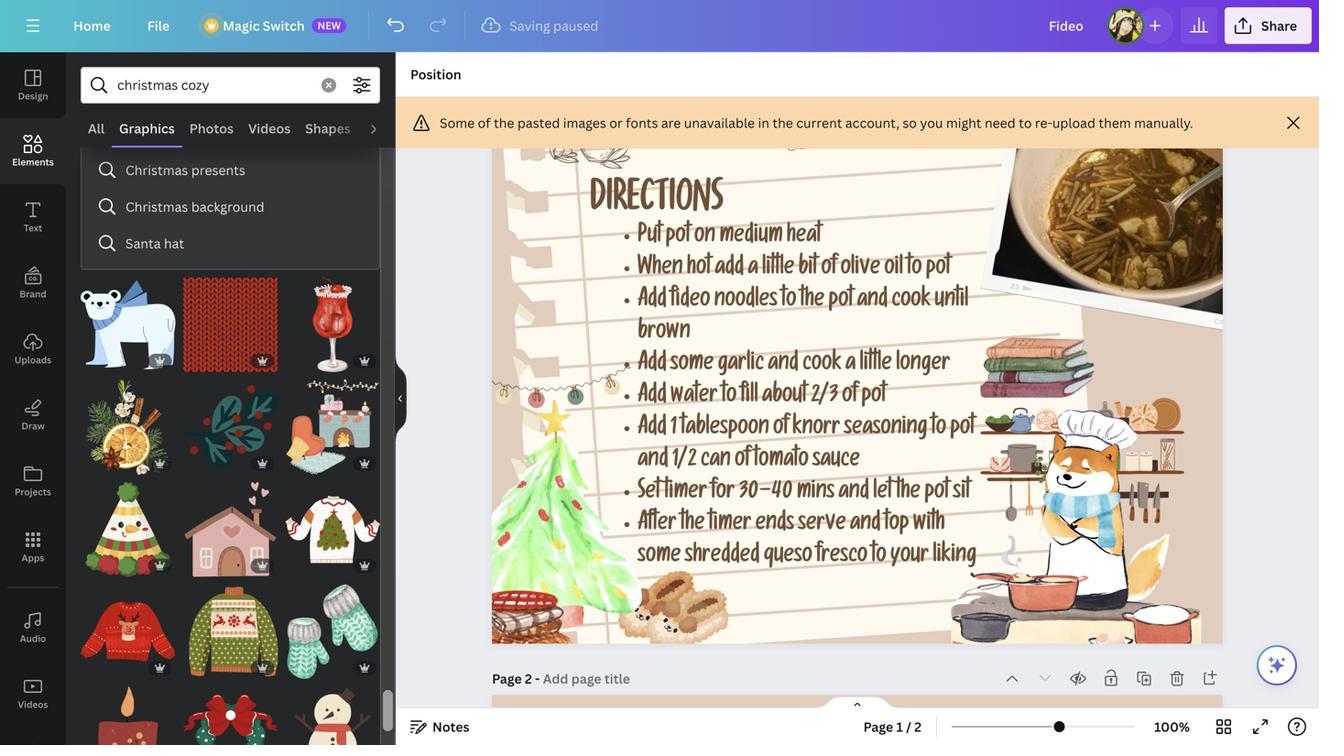 Task type: describe. For each thing, give the bounding box(es) containing it.
heat
[[787, 226, 822, 250]]

canva assistant image
[[1267, 654, 1289, 676]]

christmas bouquet with dried orange. image
[[81, 380, 176, 475]]

apps button
[[0, 514, 66, 580]]

unavailable
[[684, 114, 755, 132]]

1 inside button
[[897, 718, 904, 736]]

hot
[[687, 258, 712, 282]]

draw button
[[0, 382, 66, 448]]

elements button
[[0, 118, 66, 184]]

christmas background
[[126, 198, 265, 215]]

40
[[772, 482, 793, 506]]

images
[[564, 114, 607, 132]]

Design title text field
[[1035, 7, 1101, 44]]

can
[[701, 450, 731, 474]]

0 horizontal spatial videos button
[[0, 661, 66, 727]]

the left pasted
[[494, 114, 515, 132]]

and left 1/2
[[638, 450, 669, 474]]

oil
[[678, 130, 696, 153]]

100% button
[[1143, 712, 1203, 742]]

put
[[638, 226, 662, 250]]

to right oil
[[908, 258, 923, 282]]

1 horizontal spatial little
[[860, 354, 893, 378]]

oil
[[885, 258, 904, 282]]

olive oil hand drawn image
[[550, 96, 631, 169]]

0 vertical spatial some
[[671, 354, 714, 378]]

when
[[638, 258, 684, 282]]

sit
[[954, 482, 971, 506]]

christmas presents
[[126, 161, 245, 179]]

to right noodles
[[782, 290, 797, 314]]

to left your
[[872, 546, 887, 570]]

might
[[947, 114, 982, 132]]

and down olive
[[858, 290, 888, 314]]

ends
[[756, 514, 795, 538]]

the right in
[[773, 114, 794, 132]]

presents
[[191, 161, 245, 179]]

2 add from the top
[[638, 354, 667, 378]]

christmas presents button
[[89, 152, 372, 188]]

directions
[[591, 185, 724, 223]]

projects
[[15, 486, 51, 498]]

home link
[[59, 7, 125, 44]]

let
[[874, 482, 893, 506]]

1 horizontal spatial audio button
[[358, 111, 410, 146]]

page for page 2 -
[[492, 670, 522, 688]]

0 horizontal spatial cook
[[803, 354, 842, 378]]

cute hanging christmas door decoration image
[[183, 687, 278, 745]]

graphics button
[[112, 111, 182, 146]]

home
[[73, 17, 111, 34]]

hat
[[164, 235, 184, 252]]

0 horizontal spatial audio button
[[0, 595, 66, 661]]

-
[[535, 670, 540, 688]]

share button
[[1225, 7, 1313, 44]]

tomato
[[755, 450, 809, 474]]

0 vertical spatial timer
[[665, 482, 708, 506]]

medium
[[720, 226, 783, 250]]

photos
[[190, 120, 234, 137]]

0 horizontal spatial ugly christmas sweater image
[[81, 584, 176, 679]]

on
[[695, 226, 716, 250]]

or
[[610, 114, 623, 132]]

shapes
[[305, 120, 351, 137]]

design button
[[0, 52, 66, 118]]

watercolor santa's hat shirley temple image
[[285, 277, 380, 372]]

olive
[[841, 258, 881, 282]]

the right after
[[681, 514, 705, 538]]

file button
[[133, 7, 184, 44]]

3 add from the top
[[638, 386, 667, 410]]

after
[[638, 514, 677, 538]]

of right can
[[735, 450, 751, 474]]

Page title text field
[[543, 670, 632, 688]]

projects button
[[0, 448, 66, 514]]

in
[[758, 114, 770, 132]]

and left top
[[851, 514, 881, 538]]

Search elements search field
[[117, 68, 311, 103]]

fresco
[[817, 546, 868, 570]]

show pages image
[[814, 696, 902, 710]]

pot up until
[[927, 258, 951, 282]]

them
[[1099, 114, 1132, 132]]

knitted mittens watercolor illustration. winter, christmas. image
[[285, 584, 380, 679]]

you
[[921, 114, 944, 132]]

polar bear animal winter season cozy holiday clipart image
[[81, 277, 176, 372]]

bit
[[799, 258, 818, 282]]

list containing christmas presents
[[89, 152, 372, 262]]

notes button
[[403, 712, 477, 742]]

1 vertical spatial some
[[638, 546, 682, 570]]

knorr
[[793, 418, 841, 442]]

shredded
[[686, 546, 760, 570]]

graphics
[[119, 120, 175, 137]]

1/2
[[673, 450, 697, 474]]

and up about
[[769, 354, 799, 378]]

apps
[[22, 552, 44, 564]]

videos inside side panel tab list
[[18, 698, 48, 711]]

magic
[[223, 17, 260, 34]]

christmas background button
[[89, 188, 372, 225]]

olive
[[636, 130, 674, 153]]

water
[[671, 386, 718, 410]]

some
[[440, 114, 475, 132]]

paused
[[554, 17, 599, 34]]

audio inside side panel tab list
[[20, 632, 46, 645]]

brown
[[638, 322, 691, 346]]

notes
[[433, 718, 470, 736]]

of right 2/3
[[843, 386, 858, 410]]

side panel tab list
[[0, 52, 66, 745]]

pot up seasoning
[[862, 386, 887, 410]]



Task type: locate. For each thing, give the bounding box(es) containing it.
2 horizontal spatial ugly christmas sweater image
[[285, 482, 380, 577]]

file
[[147, 17, 170, 34]]

longer
[[897, 354, 951, 378]]

main menu bar
[[0, 0, 1320, 52]]

need
[[985, 114, 1016, 132]]

0 horizontal spatial 2
[[525, 670, 532, 688]]

fonts
[[626, 114, 659, 132]]

1 vertical spatial page
[[864, 718, 894, 736]]

switch
[[263, 17, 305, 34]]

timer down 1/2
[[665, 482, 708, 506]]

cook up 2/3
[[803, 354, 842, 378]]

audio down apps at the left bottom
[[20, 632, 46, 645]]

add
[[715, 258, 745, 282]]

christmas hat image
[[81, 482, 176, 577]]

saving paused
[[510, 17, 599, 34]]

liking
[[934, 546, 977, 570]]

1 vertical spatial little
[[860, 354, 893, 378]]

all
[[88, 120, 105, 137]]

page 1 / 2
[[864, 718, 922, 736]]

1 inside put pot on medium heat when hot add a little bit of olive oil to pot add fideo noodles to the pot and cook until brown add some garlic and cook a little longer add water to fill about 2/3 of pot add 1 tablespoon of knorr seasoning to pot and 1/2 can of tomato sauce set timer for 30-40 mins and let the pot sit after the timer ends serve and top with some shredded queso fresco to your liking
[[671, 418, 678, 442]]

add down when
[[638, 290, 667, 314]]

1 vertical spatial a
[[846, 354, 856, 378]]

page inside the page 1 / 2 button
[[864, 718, 894, 736]]

4 add from the top
[[638, 418, 667, 442]]

serve
[[799, 514, 847, 538]]

to left re-
[[1019, 114, 1033, 132]]

fideo
[[671, 290, 711, 314]]

1 horizontal spatial timer
[[709, 514, 752, 538]]

pot
[[666, 226, 691, 250], [927, 258, 951, 282], [829, 290, 854, 314], [862, 386, 887, 410], [951, 418, 976, 442], [925, 482, 950, 506]]

page 1 / 2 button
[[857, 712, 929, 742]]

red knit texture image
[[183, 277, 278, 372]]

christmas
[[126, 161, 188, 179], [126, 198, 188, 215]]

little left longer
[[860, 354, 893, 378]]

ugly christmas sweater image
[[285, 482, 380, 577], [81, 584, 176, 679], [183, 584, 278, 679]]

fill
[[741, 386, 759, 410]]

cook down oil
[[892, 290, 931, 314]]

0 horizontal spatial a
[[748, 258, 759, 282]]

winter cute cozy house. sweet doodle pink home image
[[183, 482, 278, 577]]

simple christmas and winter graphic 2 snowman image
[[285, 687, 380, 745]]

until
[[935, 290, 969, 314]]

1 horizontal spatial audio
[[366, 120, 402, 137]]

page left '-'
[[492, 670, 522, 688]]

0 vertical spatial page
[[492, 670, 522, 688]]

1 vertical spatial 1
[[897, 718, 904, 736]]

little
[[763, 258, 795, 282], [860, 354, 893, 378]]

to left fill
[[722, 386, 737, 410]]

santa hat
[[126, 235, 184, 252]]

elements
[[12, 156, 54, 168]]

of right the bit
[[822, 258, 837, 282]]

cozy christmas livingroom with fireplace cartoon illustration image
[[285, 380, 380, 475]]

2 left '-'
[[525, 670, 532, 688]]

1 vertical spatial videos
[[18, 698, 48, 711]]

shapes button
[[298, 111, 358, 146]]

1 add from the top
[[638, 290, 667, 314]]

add down "brown"
[[638, 354, 667, 378]]

1 horizontal spatial cook
[[892, 290, 931, 314]]

add left "water"
[[638, 386, 667, 410]]

1 vertical spatial audio
[[20, 632, 46, 645]]

pot left on
[[666, 226, 691, 250]]

1 vertical spatial timer
[[709, 514, 752, 538]]

little left the bit
[[763, 258, 795, 282]]

are
[[662, 114, 681, 132]]

background
[[191, 198, 265, 215]]

santa hat button
[[89, 225, 372, 262]]

page for page 1 / 2
[[864, 718, 894, 736]]

audio button down apps at the left bottom
[[0, 595, 66, 661]]

photos button
[[182, 111, 241, 146]]

1 vertical spatial 2
[[915, 718, 922, 736]]

some
[[671, 354, 714, 378], [638, 546, 682, 570]]

some of the pasted images or fonts are unavailable in the current account, so you might need to re-upload them manually.
[[440, 114, 1194, 132]]

0 horizontal spatial audio
[[20, 632, 46, 645]]

position button
[[403, 60, 469, 89]]

1 vertical spatial cook
[[803, 354, 842, 378]]

100%
[[1155, 718, 1191, 736]]

2/3
[[811, 386, 839, 410]]

share
[[1262, 17, 1298, 34]]

draw
[[21, 420, 45, 432]]

pot up the sit
[[951, 418, 976, 442]]

group
[[81, 266, 176, 372], [183, 266, 278, 372], [285, 266, 380, 372], [81, 369, 176, 475], [183, 369, 278, 475], [285, 369, 380, 475], [81, 471, 176, 577], [183, 471, 278, 577], [285, 471, 380, 577], [81, 573, 176, 679], [183, 573, 278, 679], [285, 573, 380, 679], [81, 676, 176, 745], [183, 676, 278, 745], [285, 676, 380, 745]]

0 vertical spatial cook
[[892, 290, 931, 314]]

2 inside button
[[915, 718, 922, 736]]

1 up 1/2
[[671, 418, 678, 442]]

noodles
[[715, 290, 778, 314]]

0 vertical spatial 1
[[671, 418, 678, 442]]

/
[[907, 718, 912, 736]]

1 horizontal spatial a
[[846, 354, 856, 378]]

saving
[[510, 17, 550, 34]]

hide image
[[395, 355, 407, 443]]

add up set
[[638, 418, 667, 442]]

list
[[89, 152, 372, 262]]

of up 'tomato'
[[774, 418, 789, 442]]

christmas up "santa hat"
[[126, 198, 188, 215]]

brand
[[20, 288, 46, 300]]

0 vertical spatial videos button
[[241, 111, 298, 146]]

christmas for christmas presents
[[126, 161, 188, 179]]

1
[[671, 418, 678, 442], [897, 718, 904, 736]]

pot left the sit
[[925, 482, 950, 506]]

1 vertical spatial videos button
[[0, 661, 66, 727]]

account,
[[846, 114, 900, 132]]

page left /
[[864, 718, 894, 736]]

pot down olive
[[829, 290, 854, 314]]

audio
[[366, 120, 402, 137], [20, 632, 46, 645]]

2 christmas from the top
[[126, 198, 188, 215]]

top
[[885, 514, 910, 538]]

set
[[638, 482, 661, 506]]

30-
[[739, 482, 772, 506]]

christmas inside button
[[126, 161, 188, 179]]

0 vertical spatial a
[[748, 258, 759, 282]]

some down after
[[638, 546, 682, 570]]

uploads button
[[0, 316, 66, 382]]

1 horizontal spatial ugly christmas sweater image
[[183, 584, 278, 679]]

the
[[494, 114, 515, 132], [773, 114, 794, 132], [801, 290, 825, 314], [897, 482, 921, 506], [681, 514, 705, 538]]

to right seasoning
[[932, 418, 947, 442]]

1 horizontal spatial 1
[[897, 718, 904, 736]]

0 vertical spatial 2
[[525, 670, 532, 688]]

audio right shapes
[[366, 120, 402, 137]]

re-
[[1036, 114, 1053, 132]]

0 vertical spatial christmas
[[126, 161, 188, 179]]

0 vertical spatial little
[[763, 258, 795, 282]]

1 horizontal spatial 2
[[915, 718, 922, 736]]

about
[[763, 386, 807, 410]]

upload
[[1053, 114, 1096, 132]]

1 horizontal spatial videos
[[248, 120, 291, 137]]

0 horizontal spatial page
[[492, 670, 522, 688]]

your
[[891, 546, 930, 570]]

of right some
[[478, 114, 491, 132]]

page 2 -
[[492, 670, 543, 688]]

design
[[18, 90, 48, 102]]

some up "water"
[[671, 354, 714, 378]]

cozy christmas branch decoration image
[[183, 380, 278, 475]]

1 christmas from the top
[[126, 161, 188, 179]]

cook
[[892, 290, 931, 314], [803, 354, 842, 378]]

the right let
[[897, 482, 921, 506]]

0 vertical spatial audio
[[366, 120, 402, 137]]

0 horizontal spatial timer
[[665, 482, 708, 506]]

0 horizontal spatial little
[[763, 258, 795, 282]]

position
[[411, 66, 462, 83]]

brand button
[[0, 250, 66, 316]]

queso
[[764, 546, 813, 570]]

text
[[24, 222, 42, 234]]

the down the bit
[[801, 290, 825, 314]]

a left longer
[[846, 354, 856, 378]]

0 vertical spatial audio button
[[358, 111, 410, 146]]

1 vertical spatial christmas
[[126, 198, 188, 215]]

audio button right shapes
[[358, 111, 410, 146]]

mins
[[797, 482, 835, 506]]

santa
[[126, 235, 161, 252]]

manually.
[[1135, 114, 1194, 132]]

a right add
[[748, 258, 759, 282]]

1 horizontal spatial page
[[864, 718, 894, 736]]

seasoning
[[845, 418, 928, 442]]

text button
[[0, 184, 66, 250]]

0 horizontal spatial videos
[[18, 698, 48, 711]]

saving paused status
[[473, 15, 608, 37]]

magic switch
[[223, 17, 305, 34]]

olive oil
[[636, 130, 696, 153]]

1 horizontal spatial videos button
[[241, 111, 298, 146]]

videos
[[248, 120, 291, 137], [18, 698, 48, 711]]

2 right /
[[915, 718, 922, 736]]

and left let
[[839, 482, 870, 506]]

cozy christmas candle image
[[81, 687, 176, 745]]

videos button
[[241, 111, 298, 146], [0, 661, 66, 727]]

timer down for
[[709, 514, 752, 538]]

with
[[914, 514, 946, 538]]

1 vertical spatial audio button
[[0, 595, 66, 661]]

tablespoon
[[681, 418, 770, 442]]

christmas inside 'button'
[[126, 198, 188, 215]]

0 vertical spatial videos
[[248, 120, 291, 137]]

1 left /
[[897, 718, 904, 736]]

christmas down graphics "button"
[[126, 161, 188, 179]]

0 horizontal spatial 1
[[671, 418, 678, 442]]

christmas for christmas background
[[126, 198, 188, 215]]



Task type: vqa. For each thing, say whether or not it's contained in the screenshot.
Natural Make Up Kits Instagram Post image
no



